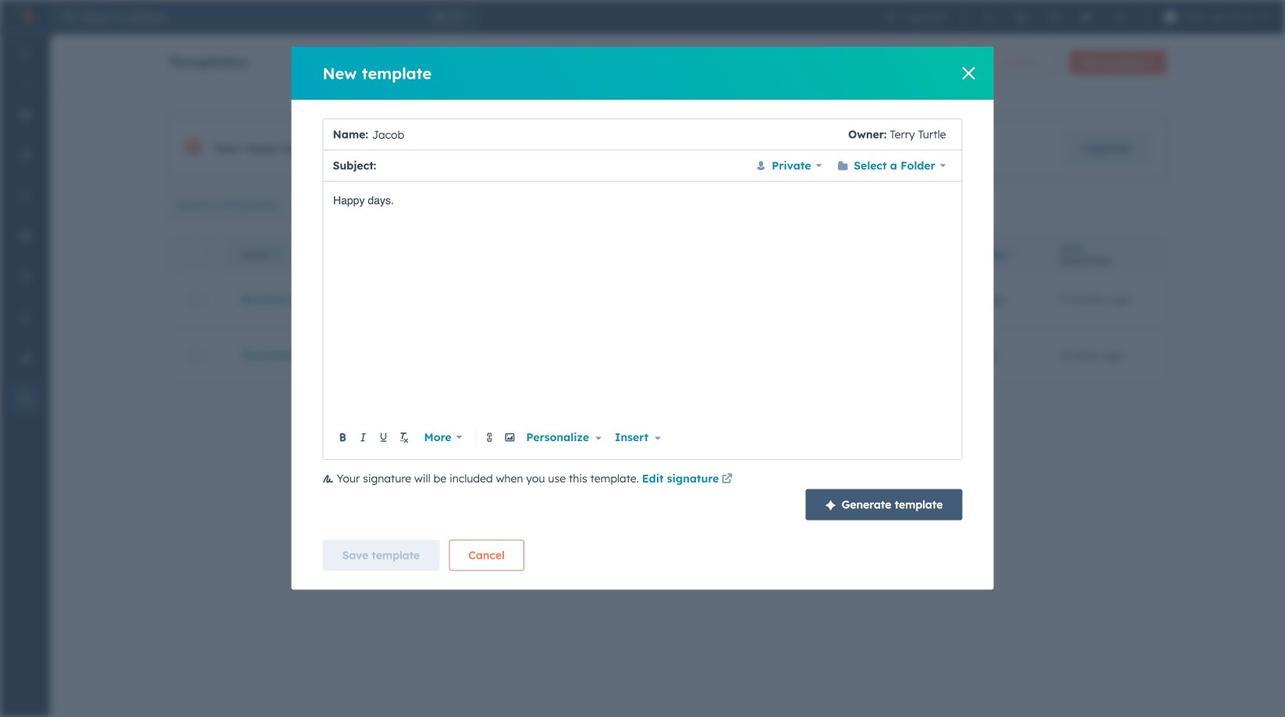 Task type: vqa. For each thing, say whether or not it's contained in the screenshot.
menu to the left
yes



Task type: describe. For each thing, give the bounding box(es) containing it.
close image
[[963, 67, 975, 80]]

help image
[[1048, 11, 1060, 23]]

ascending sort. press to sort descending. element
[[275, 249, 280, 262]]

press to sort. image for first press to sort. element from left
[[1011, 249, 1017, 260]]

1 horizontal spatial menu
[[875, 0, 1276, 34]]

link opens in a new window image
[[722, 471, 733, 490]]

ascending sort. press to sort descending. image
[[275, 249, 280, 260]]



Task type: locate. For each thing, give the bounding box(es) containing it.
0 horizontal spatial press to sort. image
[[1011, 249, 1017, 260]]

marketplaces image
[[1015, 11, 1028, 23]]

menu
[[875, 0, 1276, 34], [0, 34, 50, 679]]

2 press to sort. element from the left
[[1142, 249, 1147, 262]]

dialog
[[291, 47, 994, 590]]

press to sort. element
[[1011, 249, 1017, 262], [1142, 249, 1147, 262]]

press to sort. image for second press to sort. element from the left
[[1142, 249, 1147, 260]]

2 press to sort. image from the left
[[1142, 249, 1147, 260]]

1 press to sort. image from the left
[[1011, 249, 1017, 260]]

1 press to sort. element from the left
[[1011, 249, 1017, 262]]

None text field
[[368, 119, 848, 150]]

None text field
[[380, 156, 744, 175], [333, 191, 952, 425], [380, 156, 744, 175], [333, 191, 952, 425]]

link opens in a new window image
[[722, 475, 733, 486]]

1 horizontal spatial press to sort. element
[[1142, 249, 1147, 262]]

Search search field
[[168, 190, 352, 221]]

0 horizontal spatial press to sort. element
[[1011, 249, 1017, 262]]

settings image
[[1081, 11, 1093, 23]]

press to sort. image
[[1011, 249, 1017, 260], [1142, 249, 1147, 260]]

1 horizontal spatial press to sort. image
[[1142, 249, 1147, 260]]

Search HubSpot search field
[[75, 5, 429, 30]]

menu item
[[1107, 0, 1132, 34]]

0 horizontal spatial menu
[[0, 34, 50, 679]]

banner
[[168, 45, 1167, 75]]

terry turtle image
[[1164, 11, 1177, 23]]



